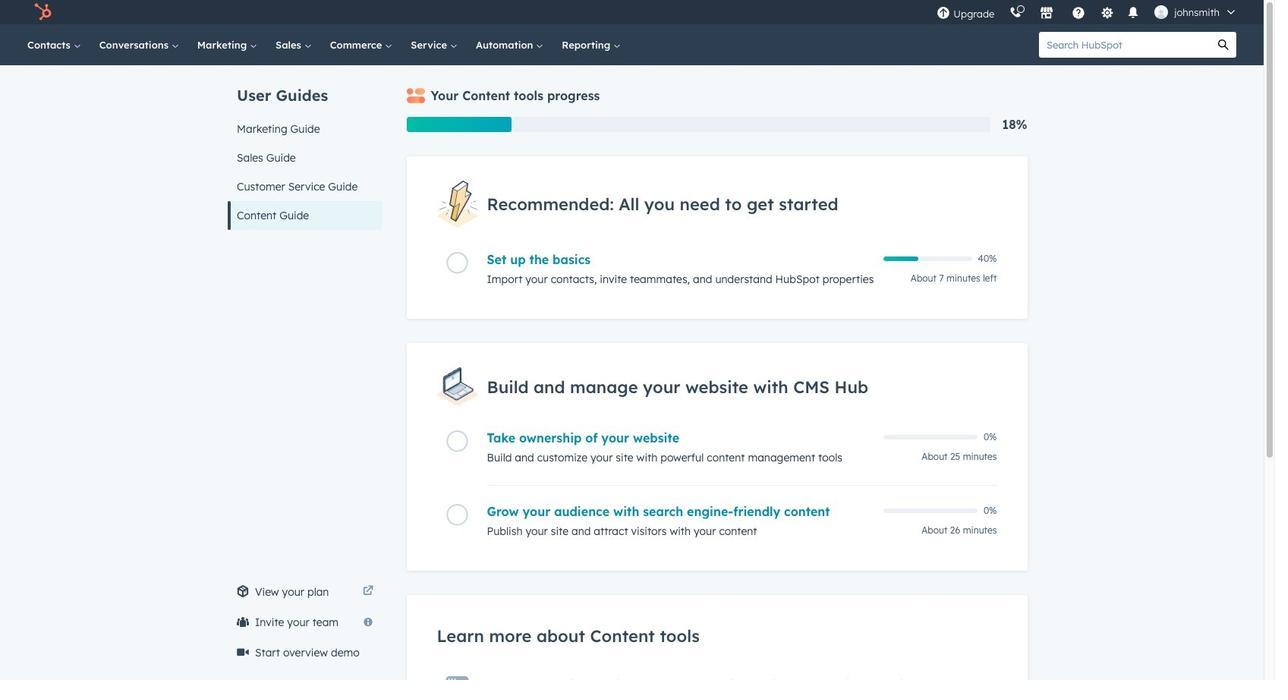 Task type: vqa. For each thing, say whether or not it's contained in the screenshot.
Marketplaces icon
yes



Task type: locate. For each thing, give the bounding box(es) containing it.
menu
[[929, 0, 1246, 24]]

[object object] complete progress bar
[[883, 257, 919, 261]]

progress bar
[[406, 117, 512, 132]]



Task type: describe. For each thing, give the bounding box(es) containing it.
marketplaces image
[[1040, 7, 1054, 20]]

user guides element
[[227, 65, 382, 230]]

link opens in a new window image
[[362, 583, 373, 601]]

link opens in a new window image
[[362, 586, 373, 597]]

Search HubSpot search field
[[1039, 32, 1211, 58]]

john smith image
[[1155, 5, 1168, 19]]



